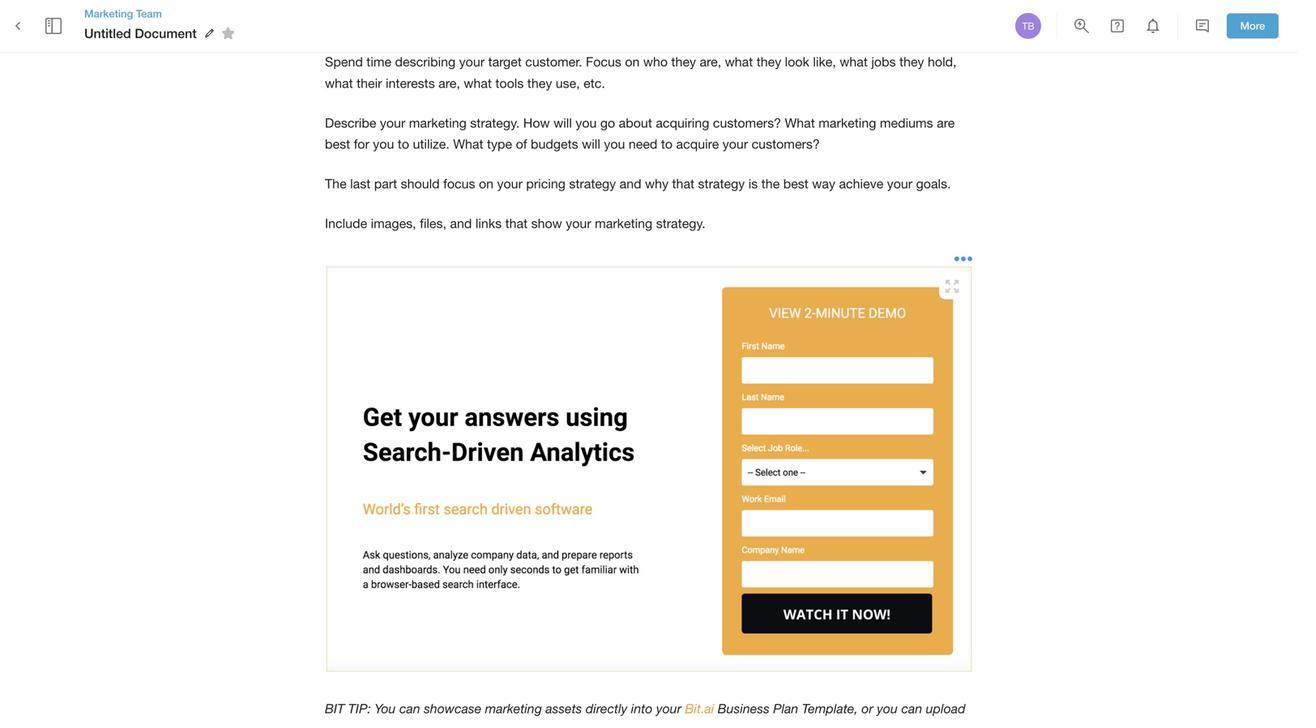 Task type: locate. For each thing, give the bounding box(es) containing it.
strategy. down why
[[656, 216, 706, 231]]

that
[[672, 176, 695, 191], [505, 216, 528, 231]]

0 horizontal spatial strategy.
[[470, 115, 520, 130]]

on left who
[[625, 54, 640, 69]]

strategy
[[569, 176, 616, 191], [698, 176, 745, 191]]

1 horizontal spatial are,
[[700, 54, 721, 69]]

0 horizontal spatial and
[[450, 216, 472, 231]]

you
[[576, 115, 597, 130], [373, 137, 394, 152], [604, 137, 625, 152], [877, 701, 898, 716]]

what
[[725, 54, 753, 69], [840, 54, 868, 69], [325, 76, 353, 91], [464, 76, 492, 91]]

1 horizontal spatial will
[[582, 137, 600, 152]]

1 horizontal spatial can
[[902, 701, 923, 716]]

0 horizontal spatial will
[[554, 115, 572, 130]]

your down bit tip: you can showcase marketing assets directly into your bit.ai
[[515, 723, 541, 725]]

of
[[516, 137, 527, 152]]

1 horizontal spatial best
[[784, 176, 809, 191]]

bit
[[325, 701, 345, 716]]

what
[[785, 115, 815, 130], [453, 137, 484, 152]]

assets
[[546, 701, 582, 716]]

that right links
[[505, 216, 528, 231]]

are,
[[700, 54, 721, 69], [439, 76, 460, 91]]

customers? up the
[[752, 137, 820, 152]]

strategy. up type
[[470, 115, 520, 130]]

marketing
[[409, 115, 467, 130], [819, 115, 876, 130], [595, 216, 653, 231], [485, 701, 542, 716]]

directly
[[586, 701, 628, 716], [440, 723, 482, 725]]

on
[[625, 54, 640, 69], [479, 176, 494, 191]]

0 horizontal spatial what
[[453, 137, 484, 152]]

will
[[554, 115, 572, 130], [582, 137, 600, 152]]

best inside describe your marketing strategy. how will you go about acquiring customers? what marketing mediums are best for you to utilize. what type of budgets will you need to acquire your customers?
[[325, 137, 350, 152]]

can
[[399, 701, 420, 716], [902, 701, 923, 716]]

1 horizontal spatial that
[[672, 176, 695, 191]]

strategy.
[[470, 115, 520, 130], [656, 216, 706, 231]]

what right like,
[[840, 54, 868, 69]]

marketing up onto
[[485, 701, 542, 716]]

untitled
[[84, 25, 131, 41]]

your right show
[[566, 216, 591, 231]]

0 vertical spatial that
[[672, 176, 695, 191]]

acquire
[[676, 137, 719, 152]]

about
[[619, 115, 652, 130]]

what down spend
[[325, 76, 353, 91]]

best left for
[[325, 137, 350, 152]]

marketing team
[[84, 7, 162, 20]]

marketing up utilize.
[[409, 115, 467, 130]]

1 vertical spatial customers?
[[752, 137, 820, 152]]

strategy left is
[[698, 176, 745, 191]]

on right focus
[[479, 176, 494, 191]]

below:
[[636, 723, 674, 725]]

0 horizontal spatial are,
[[439, 76, 460, 91]]

1 horizontal spatial to
[[661, 137, 673, 152]]

marketing down "the last part should focus on your pricing strategy and why that strategy is the best way achieve your goals."
[[595, 216, 653, 231]]

0 horizontal spatial that
[[505, 216, 528, 231]]

0 horizontal spatial can
[[399, 701, 420, 716]]

will down go
[[582, 137, 600, 152]]

your inside 'business plan template, or you can upload a downloadable file directly onto your document. see below:'
[[515, 723, 541, 725]]

to
[[398, 137, 409, 152], [661, 137, 673, 152]]

best
[[325, 137, 350, 152], [784, 176, 809, 191]]

acquiring
[[656, 115, 710, 130]]

marketing left 'mediums'
[[819, 115, 876, 130]]

1 vertical spatial best
[[784, 176, 809, 191]]

downloadable
[[335, 723, 417, 725]]

1 vertical spatial what
[[453, 137, 484, 152]]

strategy. inside describe your marketing strategy. how will you go about acquiring customers? what marketing mediums are best for you to utilize. what type of budgets will you need to acquire your customers?
[[470, 115, 520, 130]]

will up budgets
[[554, 115, 572, 130]]

what left type
[[453, 137, 484, 152]]

0 vertical spatial are,
[[700, 54, 721, 69]]

you right the or
[[877, 701, 898, 716]]

2 can from the left
[[902, 701, 923, 716]]

best right the
[[784, 176, 809, 191]]

1 vertical spatial strategy.
[[656, 216, 706, 231]]

to right the need
[[661, 137, 673, 152]]

they right the jobs
[[900, 54, 924, 69]]

favorite image
[[219, 24, 238, 43]]

1 vertical spatial on
[[479, 176, 494, 191]]

can up file
[[399, 701, 420, 716]]

plan
[[773, 701, 799, 716]]

they
[[671, 54, 696, 69], [757, 54, 782, 69], [900, 54, 924, 69], [527, 76, 552, 91]]

best for way
[[784, 176, 809, 191]]

1 vertical spatial directly
[[440, 723, 482, 725]]

marketing team link
[[84, 6, 240, 21]]

and left why
[[620, 176, 642, 191]]

your left "target"
[[459, 54, 485, 69]]

2 strategy from the left
[[698, 176, 745, 191]]

0 vertical spatial on
[[625, 54, 640, 69]]

1 vertical spatial will
[[582, 137, 600, 152]]

are, right who
[[700, 54, 721, 69]]

directly up see on the left
[[586, 701, 628, 716]]

upload
[[926, 701, 966, 716]]

way
[[812, 176, 836, 191]]

pricing
[[526, 176, 566, 191]]

are
[[937, 115, 955, 130]]

type
[[487, 137, 512, 152]]

tb
[[1022, 20, 1035, 32]]

the last part should focus on your pricing strategy and why that strategy is the best way achieve your goals.
[[325, 176, 951, 191]]

you down go
[[604, 137, 625, 152]]

they right who
[[671, 54, 696, 69]]

for
[[354, 137, 369, 152]]

0 vertical spatial best
[[325, 137, 350, 152]]

0 horizontal spatial best
[[325, 137, 350, 152]]

need
[[629, 137, 658, 152]]

0 horizontal spatial to
[[398, 137, 409, 152]]

bit.ai link
[[685, 701, 714, 716]]

customer.
[[525, 54, 582, 69]]

1 vertical spatial and
[[450, 216, 472, 231]]

goals.
[[916, 176, 951, 191]]

to left utilize.
[[398, 137, 409, 152]]

go
[[600, 115, 615, 130]]

0 horizontal spatial strategy
[[569, 176, 616, 191]]

are, down describing
[[439, 76, 460, 91]]

0 vertical spatial strategy.
[[470, 115, 520, 130]]

showcase
[[424, 701, 482, 716]]

images,
[[371, 216, 416, 231]]

1 to from the left
[[398, 137, 409, 152]]

can left upload
[[902, 701, 923, 716]]

customers?
[[713, 115, 781, 130], [752, 137, 820, 152]]

business plan template, or you can upload a downloadable file directly onto your document. see below:
[[325, 701, 969, 725]]

1 horizontal spatial strategy.
[[656, 216, 706, 231]]

customers? up acquire at the top of the page
[[713, 115, 781, 130]]

what down look
[[785, 115, 815, 130]]

can inside 'business plan template, or you can upload a downloadable file directly onto your document. see below:'
[[902, 701, 923, 716]]

best for for
[[325, 137, 350, 152]]

your
[[459, 54, 485, 69], [380, 115, 405, 130], [723, 137, 748, 152], [497, 176, 523, 191], [887, 176, 913, 191], [566, 216, 591, 231], [656, 701, 682, 716], [515, 723, 541, 725]]

and left links
[[450, 216, 472, 231]]

directly down showcase
[[440, 723, 482, 725]]

team
[[136, 7, 162, 20]]

and
[[620, 176, 642, 191], [450, 216, 472, 231]]

1 horizontal spatial directly
[[586, 701, 628, 716]]

0 vertical spatial what
[[785, 115, 815, 130]]

strategy right "pricing"
[[569, 176, 616, 191]]

that right why
[[672, 176, 695, 191]]

see
[[610, 723, 632, 725]]

what left look
[[725, 54, 753, 69]]

your up below:
[[656, 701, 682, 716]]

include
[[325, 216, 367, 231]]

1 horizontal spatial on
[[625, 54, 640, 69]]

look
[[785, 54, 810, 69]]

0 horizontal spatial directly
[[440, 723, 482, 725]]

spend
[[325, 54, 363, 69]]

tip:
[[348, 701, 371, 716]]

1 horizontal spatial strategy
[[698, 176, 745, 191]]

you
[[375, 701, 396, 716]]

0 horizontal spatial on
[[479, 176, 494, 191]]

1 horizontal spatial and
[[620, 176, 642, 191]]

tools
[[496, 76, 524, 91]]

how
[[523, 115, 550, 130]]

files,
[[420, 216, 447, 231]]

file
[[420, 723, 437, 725]]

untitled document
[[84, 25, 197, 41]]

focus
[[443, 176, 475, 191]]

1 vertical spatial are,
[[439, 76, 460, 91]]



Task type: vqa. For each thing, say whether or not it's contained in the screenshot.
bottom that
yes



Task type: describe. For each thing, give the bounding box(es) containing it.
achieve
[[839, 176, 884, 191]]

more button
[[1227, 13, 1279, 38]]

time
[[367, 54, 392, 69]]

0 vertical spatial directly
[[586, 701, 628, 716]]

include images, files, and links that show your marketing strategy.
[[325, 216, 706, 231]]

directly inside 'business plan template, or you can upload a downloadable file directly onto your document. see below:'
[[440, 723, 482, 725]]

template,
[[802, 701, 858, 716]]

your inside 'spend time describing your target customer. focus on who they are, what they look like, what jobs they hold, what their interests are, what tools they use, etc.'
[[459, 54, 485, 69]]

last
[[350, 176, 371, 191]]

what left tools
[[464, 76, 492, 91]]

use,
[[556, 76, 580, 91]]

part
[[374, 176, 397, 191]]

interests
[[386, 76, 435, 91]]

describing
[[395, 54, 456, 69]]

the
[[325, 176, 347, 191]]

utilize.
[[413, 137, 450, 152]]

like,
[[813, 54, 836, 69]]

describe your marketing strategy. how will you go about acquiring customers? what marketing mediums are best for you to utilize. what type of budgets will you need to acquire your customers?
[[325, 115, 959, 152]]

into
[[631, 701, 653, 716]]

jobs
[[872, 54, 896, 69]]

1 vertical spatial that
[[505, 216, 528, 231]]

is
[[749, 176, 758, 191]]

marketing
[[84, 7, 133, 20]]

bit.ai
[[685, 701, 714, 716]]

0 vertical spatial customers?
[[713, 115, 781, 130]]

document.
[[544, 723, 607, 725]]

1 can from the left
[[399, 701, 420, 716]]

onto
[[486, 723, 512, 725]]

2 to from the left
[[661, 137, 673, 152]]

show
[[531, 216, 562, 231]]

1 horizontal spatial what
[[785, 115, 815, 130]]

1 strategy from the left
[[569, 176, 616, 191]]

or
[[862, 701, 874, 716]]

their
[[357, 76, 382, 91]]

your right the describe
[[380, 115, 405, 130]]

document
[[135, 25, 197, 41]]

why
[[645, 176, 669, 191]]

0 vertical spatial and
[[620, 176, 642, 191]]

your right acquire at the top of the page
[[723, 137, 748, 152]]

hold,
[[928, 54, 957, 69]]

you right for
[[373, 137, 394, 152]]

tb button
[[1013, 11, 1044, 41]]

bit tip: you can showcase marketing assets directly into your bit.ai
[[325, 701, 714, 716]]

etc.
[[584, 76, 605, 91]]

spend time describing your target customer. focus on who they are, what they look like, what jobs they hold, what their interests are, what tools they use, etc.
[[325, 54, 960, 91]]

budgets
[[531, 137, 578, 152]]

you left go
[[576, 115, 597, 130]]

your left "pricing"
[[497, 176, 523, 191]]

focus
[[586, 54, 622, 69]]

mediums
[[880, 115, 933, 130]]

they down customer.
[[527, 76, 552, 91]]

0 vertical spatial will
[[554, 115, 572, 130]]

should
[[401, 176, 440, 191]]

links
[[476, 216, 502, 231]]

describe
[[325, 115, 376, 130]]

your left goals.
[[887, 176, 913, 191]]

on inside 'spend time describing your target customer. focus on who they are, what they look like, what jobs they hold, what their interests are, what tools they use, etc.'
[[625, 54, 640, 69]]

a
[[325, 723, 332, 725]]

business
[[718, 701, 770, 716]]

who
[[643, 54, 668, 69]]

the
[[762, 176, 780, 191]]

they left look
[[757, 54, 782, 69]]

more
[[1241, 20, 1266, 32]]

you inside 'business plan template, or you can upload a downloadable file directly onto your document. see below:'
[[877, 701, 898, 716]]

target
[[488, 54, 522, 69]]



